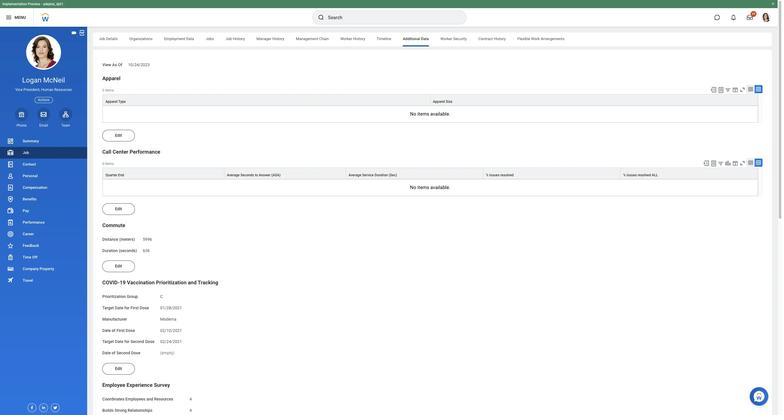 Task type: describe. For each thing, give the bounding box(es) containing it.
19
[[120, 280, 126, 286]]

3 edit from the top
[[115, 264, 122, 269]]

1 fullscreen image from the top
[[739, 87, 746, 93]]

apparel for apparel type
[[106, 100, 118, 104]]

flexible work arrangements
[[517, 37, 565, 41]]

select to filter grid data image
[[718, 160, 724, 167]]

employee
[[102, 382, 125, 388]]

actions button
[[35, 97, 53, 103]]

02/10/2021
[[160, 328, 182, 333]]

relationships
[[128, 408, 152, 413]]

logan mcneil
[[22, 76, 65, 84]]

arrangements
[[541, 37, 565, 41]]

personal image
[[7, 173, 14, 180]]

feedback image
[[7, 242, 14, 249]]

as
[[112, 62, 117, 67]]

target date for second dose
[[102, 340, 154, 344]]

answer
[[259, 173, 271, 177]]

0 vertical spatial second
[[131, 340, 144, 344]]

preview
[[28, 2, 40, 6]]

export to worksheets image for apparel
[[718, 87, 725, 94]]

of for first
[[112, 328, 115, 333]]

(sec)
[[389, 173, 397, 177]]

manufacturer
[[102, 317, 127, 322]]

date of second dose
[[102, 351, 140, 356]]

view printable version (pdf) image
[[79, 30, 85, 36]]

history for worker history
[[353, 37, 365, 41]]

company property
[[23, 267, 54, 271]]

export to excel image
[[710, 87, 717, 93]]

employees
[[125, 397, 145, 402]]

% issues resolved all
[[623, 173, 658, 177]]

performance link
[[0, 217, 87, 228]]

average seconds to answer (asa) button
[[224, 168, 346, 179]]

compensation image
[[7, 184, 14, 191]]

builds
[[102, 408, 114, 413]]

coordinates
[[102, 397, 124, 402]]

employment data
[[164, 37, 194, 41]]

covid-19 vaccination prioritization and tracking group
[[102, 279, 763, 356]]

5996
[[143, 237, 152, 242]]

company property image
[[7, 266, 14, 273]]

call center performance
[[102, 149, 160, 155]]

tag image
[[71, 30, 77, 36]]

row for apparel
[[103, 94, 758, 106]]

apparel type button
[[103, 94, 430, 105]]

facebook image
[[28, 404, 34, 410]]

job link
[[0, 147, 87, 159]]

expand/collapse chart image
[[725, 160, 731, 167]]

1 vertical spatial first
[[116, 328, 125, 333]]

view as of
[[102, 62, 122, 67]]

builds strong relationships element
[[189, 405, 192, 413]]

job for job details
[[99, 37, 105, 41]]

career image
[[7, 231, 14, 238]]

management
[[296, 37, 318, 41]]

commute group
[[102, 222, 763, 254]]

1 vertical spatial second
[[116, 351, 130, 356]]

summary link
[[0, 135, 87, 147]]

1 click to view/edit grid preferences image from the top
[[732, 87, 739, 93]]

job inside list
[[23, 151, 29, 155]]

date down prioritization group
[[115, 306, 123, 310]]

menu banner
[[0, 0, 778, 27]]

contact link
[[0, 159, 87, 170]]

-
[[41, 2, 42, 6]]

row for call center performance
[[103, 168, 758, 179]]

organizations
[[129, 37, 153, 41]]

2 click to view/edit grid preferences image from the top
[[732, 160, 739, 167]]

feedback
[[23, 244, 39, 248]]

list containing summary
[[0, 135, 87, 287]]

date of first dose element
[[160, 325, 182, 334]]

call center performance button
[[102, 149, 160, 155]]

travel image
[[7, 277, 14, 284]]

apparel for apparel
[[102, 75, 120, 81]]

company property link
[[0, 263, 87, 275]]

email button
[[37, 108, 50, 128]]

available. for call center performance
[[431, 185, 450, 190]]

phone
[[17, 123, 26, 128]]

no for apparel
[[410, 111, 416, 117]]

human
[[41, 88, 53, 92]]

contact
[[23, 162, 36, 167]]

available. for apparel
[[431, 111, 450, 117]]

(seconds)
[[119, 248, 137, 253]]

employee experience survey button
[[102, 382, 170, 388]]

email
[[39, 123, 48, 128]]

apparel group
[[102, 75, 763, 123]]

(empty)
[[160, 351, 174, 356]]

dose down vaccination
[[140, 306, 149, 310]]

% issues resolved
[[486, 173, 514, 177]]

33
[[752, 12, 755, 15]]

4 edit from the top
[[115, 367, 122, 371]]

time
[[23, 255, 31, 260]]

table image
[[748, 86, 754, 92]]

time off
[[23, 255, 37, 260]]

moderna
[[160, 317, 176, 322]]

end
[[118, 173, 124, 177]]

distance
[[102, 237, 118, 242]]

benefits image
[[7, 196, 14, 203]]

performance image
[[7, 219, 14, 226]]

to
[[255, 173, 258, 177]]

notifications large image
[[731, 15, 737, 20]]

job details
[[99, 37, 118, 41]]

issues for % issues resolved
[[489, 173, 500, 177]]

resolved for % issues resolved all
[[638, 173, 651, 177]]

job history
[[226, 37, 245, 41]]

chain
[[319, 37, 329, 41]]

center
[[113, 149, 128, 155]]

resolved for % issues resolved
[[501, 173, 514, 177]]

menu button
[[0, 8, 33, 27]]

0 for call center performance
[[102, 162, 104, 166]]

inbox large image
[[747, 15, 753, 20]]

no items available. for apparel
[[410, 111, 450, 117]]

team logan mcneil element
[[59, 123, 72, 128]]

seconds
[[241, 173, 254, 177]]

performance inside list
[[23, 220, 45, 225]]

toolbar for call center performance
[[701, 159, 763, 168]]

distance (meters) element
[[143, 234, 152, 242]]

apparel size
[[433, 100, 452, 104]]

tab list containing job details
[[93, 33, 772, 47]]

4 edit button from the top
[[102, 363, 135, 375]]

phone button
[[15, 108, 28, 128]]

view
[[102, 62, 111, 67]]

linkedin image
[[40, 404, 46, 410]]

covid-
[[102, 280, 120, 286]]

4 for builds strong relationships
[[189, 408, 192, 413]]

average service duration (sec)
[[349, 173, 397, 177]]

justify image
[[5, 14, 12, 21]]

all
[[652, 173, 658, 177]]

jobs
[[206, 37, 214, 41]]

profile logan mcneil image
[[762, 13, 771, 23]]

and inside group
[[188, 280, 197, 286]]

management chain
[[296, 37, 329, 41]]

quarter end
[[106, 173, 124, 177]]

details
[[106, 37, 118, 41]]

group
[[127, 295, 138, 299]]

mail image
[[40, 111, 47, 118]]

resources for vice president, human resources
[[54, 88, 72, 92]]

coordinates employees and resources
[[102, 397, 173, 402]]

benefits link
[[0, 194, 87, 205]]

navigation pane region
[[0, 27, 87, 415]]

% for % issues resolved
[[486, 173, 489, 177]]



Task type: vqa. For each thing, say whether or not it's contained in the screenshot.
items
yes



Task type: locate. For each thing, give the bounding box(es) containing it.
3 edit button from the top
[[102, 261, 135, 272]]

travel link
[[0, 275, 87, 287]]

personal
[[23, 174, 38, 178]]

0 vertical spatial for
[[124, 306, 130, 310]]

1 vertical spatial export to worksheets image
[[710, 160, 717, 167]]

distance (meters)
[[102, 237, 135, 242]]

phone logan mcneil element
[[15, 123, 28, 128]]

1 horizontal spatial resources
[[154, 397, 173, 402]]

0 vertical spatial and
[[188, 280, 197, 286]]

duration (seconds) element
[[143, 245, 150, 254]]

average inside average seconds to answer (asa) popup button
[[227, 173, 240, 177]]

expand table image
[[756, 86, 762, 92]]

history for manager history
[[272, 37, 284, 41]]

0 items up "quarter"
[[102, 162, 114, 166]]

expand table image
[[756, 160, 762, 166]]

1 horizontal spatial duration
[[375, 173, 388, 177]]

quarter
[[106, 173, 117, 177]]

target date for first dose
[[102, 306, 149, 310]]

1 vertical spatial of
[[112, 351, 115, 356]]

builds strong relationships
[[102, 408, 152, 413]]

2 worker from the left
[[441, 37, 452, 41]]

date down date of first dose
[[115, 340, 123, 344]]

2 fullscreen image from the top
[[739, 160, 746, 167]]

apparel type
[[106, 100, 126, 104]]

1 horizontal spatial average
[[349, 173, 361, 177]]

4 for coordinates employees and resources
[[189, 397, 192, 402]]

0 horizontal spatial average
[[227, 173, 240, 177]]

1 horizontal spatial %
[[623, 173, 626, 177]]

resources down "survey"
[[154, 397, 173, 402]]

1 worker from the left
[[340, 37, 352, 41]]

items
[[105, 88, 114, 92], [417, 111, 429, 117], [105, 162, 114, 166], [417, 185, 429, 190]]

2 horizontal spatial job
[[226, 37, 232, 41]]

manager history
[[257, 37, 284, 41]]

career
[[23, 232, 34, 236]]

edit down the duration (seconds)
[[115, 264, 122, 269]]

0 horizontal spatial performance
[[23, 220, 45, 225]]

history left manager at the top of page
[[233, 37, 245, 41]]

3 history from the left
[[353, 37, 365, 41]]

export to worksheets image
[[718, 87, 725, 94], [710, 160, 717, 167]]

no items available. down 'average service duration (sec)' popup button
[[410, 185, 450, 190]]

covid-19 vaccination prioritization and tracking button
[[102, 280, 218, 286]]

contact image
[[7, 161, 14, 168]]

view team image
[[62, 111, 69, 118]]

compensation
[[23, 185, 47, 190]]

1 vertical spatial 0 items
[[102, 162, 114, 166]]

0 vertical spatial row
[[103, 94, 758, 106]]

%
[[486, 173, 489, 177], [623, 173, 626, 177]]

dose down "target date for second dose"
[[131, 351, 140, 356]]

resources inside the employee experience survey 'group'
[[154, 397, 173, 402]]

0 down call
[[102, 162, 104, 166]]

0 horizontal spatial duration
[[102, 248, 118, 253]]

0 items inside call center performance group
[[102, 162, 114, 166]]

average for average seconds to answer (asa)
[[227, 173, 240, 177]]

adeptai_dpt1
[[43, 2, 63, 6]]

phone image
[[17, 111, 26, 118]]

job left details
[[99, 37, 105, 41]]

1 resolved from the left
[[501, 173, 514, 177]]

prioritization up c
[[156, 280, 187, 286]]

4 up the builds strong relationships element
[[189, 397, 192, 402]]

click to view/edit grid preferences image right expand/collapse chart image
[[732, 160, 739, 167]]

1 available. from the top
[[431, 111, 450, 117]]

target for target date for second dose
[[102, 340, 114, 344]]

1 edit button from the top
[[102, 130, 135, 142]]

0 horizontal spatial job
[[23, 151, 29, 155]]

1 target from the top
[[102, 306, 114, 310]]

1 0 items from the top
[[102, 88, 114, 92]]

2 0 items from the top
[[102, 162, 114, 166]]

1 vertical spatial performance
[[23, 220, 45, 225]]

1 vertical spatial prioritization
[[102, 295, 126, 299]]

history right manager at the top of page
[[272, 37, 284, 41]]

history right contract
[[494, 37, 506, 41]]

1 horizontal spatial first
[[131, 306, 139, 310]]

flexible
[[517, 37, 530, 41]]

1 horizontal spatial export to worksheets image
[[718, 87, 725, 94]]

implementation preview -   adeptai_dpt1
[[2, 2, 63, 6]]

of down "target date for second dose"
[[112, 351, 115, 356]]

0 vertical spatial toolbar
[[708, 85, 763, 94]]

2 0 from the top
[[102, 162, 104, 166]]

0 items
[[102, 88, 114, 92], [102, 162, 114, 166]]

2 average from the left
[[349, 173, 361, 177]]

for for first
[[124, 306, 130, 310]]

data right additional
[[421, 37, 429, 41]]

apparel
[[102, 75, 120, 81], [106, 100, 118, 104], [433, 100, 445, 104]]

1 horizontal spatial data
[[421, 37, 429, 41]]

1 horizontal spatial resolved
[[638, 173, 651, 177]]

0 vertical spatial duration
[[375, 173, 388, 177]]

prioritization
[[156, 280, 187, 286], [102, 295, 126, 299]]

performance inside group
[[130, 149, 160, 155]]

2 data from the left
[[421, 37, 429, 41]]

1 average from the left
[[227, 173, 240, 177]]

row inside call center performance group
[[103, 168, 758, 179]]

logan
[[22, 76, 41, 84]]

date down manufacturer
[[102, 328, 111, 333]]

timeline
[[377, 37, 391, 41]]

duration
[[375, 173, 388, 177], [102, 248, 118, 253]]

duration (seconds)
[[102, 248, 137, 253]]

resources for coordinates employees and resources
[[154, 397, 173, 402]]

2 % from the left
[[623, 173, 626, 177]]

of for second
[[112, 351, 115, 356]]

no items available. inside apparel group
[[410, 111, 450, 117]]

apparel button
[[102, 75, 120, 81]]

table image
[[748, 160, 754, 166]]

export to excel image
[[703, 160, 710, 167]]

2 target from the top
[[102, 340, 114, 344]]

toolbar
[[708, 85, 763, 94], [701, 159, 763, 168]]

vice
[[15, 88, 23, 92]]

edit up commute button
[[115, 207, 122, 211]]

1 no items available. from the top
[[410, 111, 450, 117]]

worker right chain
[[340, 37, 352, 41]]

actions
[[38, 98, 50, 102]]

2 row from the top
[[103, 168, 758, 179]]

property
[[40, 267, 54, 271]]

service
[[362, 173, 374, 177]]

1 horizontal spatial prioritization
[[156, 280, 187, 286]]

contract
[[478, 37, 493, 41]]

type
[[118, 100, 126, 104]]

export to worksheets image left select to filter grid data image
[[710, 160, 717, 167]]

1 horizontal spatial worker
[[441, 37, 452, 41]]

0 vertical spatial resources
[[54, 88, 72, 92]]

target up manufacturer
[[102, 306, 114, 310]]

feedback link
[[0, 240, 87, 252]]

0 vertical spatial fullscreen image
[[739, 87, 746, 93]]

resources down mcneil
[[54, 88, 72, 92]]

0 horizontal spatial worker
[[340, 37, 352, 41]]

date of first dose
[[102, 328, 135, 333]]

job image
[[7, 149, 14, 156]]

career link
[[0, 228, 87, 240]]

export to worksheets image inside apparel group
[[718, 87, 725, 94]]

employment
[[164, 37, 185, 41]]

0 vertical spatial 0 items
[[102, 88, 114, 92]]

1 data from the left
[[186, 37, 194, 41]]

edit up center at the top of page
[[115, 133, 122, 138]]

call center performance group
[[102, 148, 763, 196]]

no inside call center performance group
[[410, 185, 416, 190]]

2 no items available. from the top
[[410, 185, 450, 190]]

coordinates employees and resources element
[[189, 394, 192, 402]]

1 vertical spatial 0
[[102, 162, 104, 166]]

0 for apparel
[[102, 88, 104, 92]]

issues for % issues resolved all
[[627, 173, 637, 177]]

additional data
[[403, 37, 429, 41]]

pay
[[23, 209, 29, 213]]

1 history from the left
[[233, 37, 245, 41]]

available. inside call center performance group
[[431, 185, 450, 190]]

and left tracking
[[188, 280, 197, 286]]

job up contact
[[23, 151, 29, 155]]

Search Workday  search field
[[328, 11, 454, 24]]

apparel size button
[[430, 94, 758, 105]]

compensation link
[[0, 182, 87, 194]]

of
[[118, 62, 122, 67]]

second down "target date for second dose"
[[116, 351, 130, 356]]

second up date of second dose
[[131, 340, 144, 344]]

1 vertical spatial row
[[103, 168, 758, 179]]

0 horizontal spatial second
[[116, 351, 130, 356]]

call
[[102, 149, 111, 155]]

job right jobs
[[226, 37, 232, 41]]

0 vertical spatial available.
[[431, 111, 450, 117]]

0 vertical spatial 0
[[102, 88, 104, 92]]

data right employment
[[186, 37, 194, 41]]

fullscreen image left table image
[[739, 87, 746, 93]]

0 vertical spatial no items available.
[[410, 111, 450, 117]]

apparel inside apparel size popup button
[[433, 100, 445, 104]]

toolbar inside call center performance group
[[701, 159, 763, 168]]

0 vertical spatial performance
[[130, 149, 160, 155]]

% inside % issues resolved all popup button
[[623, 173, 626, 177]]

president,
[[23, 88, 40, 92]]

history left timeline
[[353, 37, 365, 41]]

performance up career
[[23, 220, 45, 225]]

job for job history
[[226, 37, 232, 41]]

survey
[[154, 382, 170, 388]]

2 4 from the top
[[189, 408, 192, 413]]

% for % issues resolved all
[[623, 173, 626, 177]]

1 horizontal spatial job
[[99, 37, 105, 41]]

1 vertical spatial no items available.
[[410, 185, 450, 190]]

0 vertical spatial prioritization
[[156, 280, 187, 286]]

1 vertical spatial no
[[410, 185, 416, 190]]

and right employees
[[146, 397, 153, 402]]

duration inside "commute" group
[[102, 248, 118, 253]]

duration left '(sec)' on the top
[[375, 173, 388, 177]]

employee experience survey
[[102, 382, 170, 388]]

date down "target date for second dose"
[[102, 351, 111, 356]]

close environment banner image
[[771, 2, 775, 6]]

no inside apparel group
[[410, 111, 416, 117]]

0 horizontal spatial data
[[186, 37, 194, 41]]

2 history from the left
[[272, 37, 284, 41]]

636
[[143, 248, 150, 253]]

twitter image
[[51, 404, 58, 410]]

0 items inside apparel group
[[102, 88, 114, 92]]

edit button up commute button
[[102, 203, 135, 215]]

target date for second dose element
[[160, 336, 182, 345]]

company
[[23, 267, 39, 271]]

email logan mcneil element
[[37, 123, 50, 128]]

available. inside apparel group
[[431, 111, 450, 117]]

issues
[[489, 173, 500, 177], [627, 173, 637, 177]]

2 no from the top
[[410, 185, 416, 190]]

0 vertical spatial of
[[112, 328, 115, 333]]

moderna element
[[160, 316, 176, 322]]

work
[[531, 37, 540, 41]]

1 no from the top
[[410, 111, 416, 117]]

benefits
[[23, 197, 37, 201]]

history
[[233, 37, 245, 41], [272, 37, 284, 41], [353, 37, 365, 41], [494, 37, 506, 41]]

target date for first dose element
[[160, 302, 182, 311]]

1 0 from the top
[[102, 88, 104, 92]]

average left 'seconds'
[[227, 173, 240, 177]]

2 edit from the top
[[115, 207, 122, 211]]

security
[[453, 37, 467, 41]]

1 horizontal spatial second
[[131, 340, 144, 344]]

0 horizontal spatial prioritization
[[102, 295, 126, 299]]

1 4 from the top
[[189, 397, 192, 402]]

1 vertical spatial and
[[146, 397, 153, 402]]

search image
[[318, 14, 325, 21]]

row
[[103, 94, 758, 106], [103, 168, 758, 179]]

worker for worker security
[[441, 37, 452, 41]]

1 vertical spatial toolbar
[[701, 159, 763, 168]]

1 of from the top
[[112, 328, 115, 333]]

1 vertical spatial resources
[[154, 397, 173, 402]]

1 edit from the top
[[115, 133, 122, 138]]

click to view/edit grid preferences image
[[732, 87, 739, 93], [732, 160, 739, 167]]

average for average service duration (sec)
[[349, 173, 361, 177]]

no for call center performance
[[410, 185, 416, 190]]

first down manufacturer
[[116, 328, 125, 333]]

for down group
[[124, 306, 130, 310]]

0 vertical spatial export to worksheets image
[[718, 87, 725, 94]]

for up date of second dose
[[124, 340, 130, 344]]

performance right center at the top of page
[[130, 149, 160, 155]]

0 inside call center performance group
[[102, 162, 104, 166]]

2 for from the top
[[124, 340, 130, 344]]

2 edit button from the top
[[102, 203, 135, 215]]

apparel left size
[[433, 100, 445, 104]]

target down date of first dose
[[102, 340, 114, 344]]

0 horizontal spatial first
[[116, 328, 125, 333]]

0 horizontal spatial and
[[146, 397, 153, 402]]

0 items for apparel
[[102, 88, 114, 92]]

worker for worker history
[[340, 37, 352, 41]]

prioritization down covid-
[[102, 295, 126, 299]]

summary
[[23, 139, 39, 143]]

row containing quarter end
[[103, 168, 758, 179]]

performance
[[130, 149, 160, 155], [23, 220, 45, 225]]

0 vertical spatial 4
[[189, 397, 192, 402]]

of down manufacturer
[[112, 328, 115, 333]]

history for job history
[[233, 37, 245, 41]]

view as of element
[[128, 59, 150, 68]]

additional
[[403, 37, 420, 41]]

% issues resolved button
[[483, 168, 620, 179]]

fullscreen image
[[739, 87, 746, 93], [739, 160, 746, 167]]

apparel left 'type'
[[106, 100, 118, 104]]

worker left "security"
[[441, 37, 452, 41]]

1 % from the left
[[486, 173, 489, 177]]

worker security
[[441, 37, 467, 41]]

1 vertical spatial for
[[124, 340, 130, 344]]

dose up "target date for second dose"
[[126, 328, 135, 333]]

2 available. from the top
[[431, 185, 450, 190]]

export to worksheets image left select to filter grid data icon
[[718, 87, 725, 94]]

duration inside popup button
[[375, 173, 388, 177]]

33 button
[[744, 11, 757, 24]]

1 horizontal spatial issues
[[627, 173, 637, 177]]

1 vertical spatial click to view/edit grid preferences image
[[732, 160, 739, 167]]

time off image
[[7, 254, 14, 261]]

0 vertical spatial no
[[410, 111, 416, 117]]

experience
[[127, 382, 153, 388]]

1 vertical spatial target
[[102, 340, 114, 344]]

apparel inside apparel type popup button
[[106, 100, 118, 104]]

contract history
[[478, 37, 506, 41]]

no items available. inside call center performance group
[[410, 185, 450, 190]]

export to worksheets image for call center performance
[[710, 160, 717, 167]]

edit button up center at the top of page
[[102, 130, 135, 142]]

0 horizontal spatial export to worksheets image
[[710, 160, 717, 167]]

0 horizontal spatial %
[[486, 173, 489, 177]]

row containing apparel type
[[103, 94, 758, 106]]

0 horizontal spatial resources
[[54, 88, 72, 92]]

select to filter grid data image
[[725, 87, 731, 93]]

list
[[0, 135, 87, 287]]

and inside the employee experience survey 'group'
[[146, 397, 153, 402]]

4 down coordinates employees and resources element
[[189, 408, 192, 413]]

0 vertical spatial target
[[102, 306, 114, 310]]

toolbar inside apparel group
[[708, 85, 763, 94]]

2 issues from the left
[[627, 173, 637, 177]]

history for contract history
[[494, 37, 506, 41]]

0 horizontal spatial issues
[[489, 173, 500, 177]]

export to worksheets image inside call center performance group
[[710, 160, 717, 167]]

1 vertical spatial 4
[[189, 408, 192, 413]]

issues inside % issues resolved popup button
[[489, 173, 500, 177]]

average left service
[[349, 173, 361, 177]]

issues inside % issues resolved all popup button
[[627, 173, 637, 177]]

1 issues from the left
[[489, 173, 500, 177]]

(asa)
[[271, 173, 281, 177]]

1 horizontal spatial and
[[188, 280, 197, 286]]

no items available. for call center performance
[[410, 185, 450, 190]]

tab list
[[93, 33, 772, 47]]

2 resolved from the left
[[638, 173, 651, 177]]

time off link
[[0, 252, 87, 263]]

no items available.
[[410, 111, 450, 117], [410, 185, 450, 190]]

for for second
[[124, 340, 130, 344]]

1 vertical spatial fullscreen image
[[739, 160, 746, 167]]

date
[[115, 306, 123, 310], [102, 328, 111, 333], [115, 340, 123, 344], [102, 351, 111, 356]]

off
[[32, 255, 37, 260]]

2 of from the top
[[112, 351, 115, 356]]

4 history from the left
[[494, 37, 506, 41]]

strong
[[115, 408, 127, 413]]

employee experience survey group
[[102, 382, 763, 415]]

0 inside apparel group
[[102, 88, 104, 92]]

0 down apparel button
[[102, 88, 104, 92]]

duration down distance
[[102, 248, 118, 253]]

0 vertical spatial click to view/edit grid preferences image
[[732, 87, 739, 93]]

personal link
[[0, 170, 87, 182]]

tracking
[[198, 280, 218, 286]]

1 vertical spatial available.
[[431, 185, 450, 190]]

target
[[102, 306, 114, 310], [102, 340, 114, 344]]

data for employment data
[[186, 37, 194, 41]]

% inside % issues resolved popup button
[[486, 173, 489, 177]]

fullscreen image left table icon on the top
[[739, 160, 746, 167]]

covid-19 vaccination prioritization and tracking
[[102, 280, 218, 286]]

target for target date for first dose
[[102, 306, 114, 310]]

resources inside navigation pane region
[[54, 88, 72, 92]]

apparel for apparel size
[[433, 100, 445, 104]]

edit button down date of second dose
[[102, 363, 135, 375]]

toolbar for apparel
[[708, 85, 763, 94]]

% issues resolved all button
[[621, 168, 758, 179]]

apparel down view as of
[[102, 75, 120, 81]]

mcneil
[[43, 76, 65, 84]]

pay image
[[7, 208, 14, 215]]

0 horizontal spatial resolved
[[501, 173, 514, 177]]

average inside 'average service duration (sec)' popup button
[[349, 173, 361, 177]]

0 items for call center performance
[[102, 162, 114, 166]]

second
[[131, 340, 144, 344], [116, 351, 130, 356]]

click to view/edit grid preferences image right select to filter grid data icon
[[732, 87, 739, 93]]

first down group
[[131, 306, 139, 310]]

of
[[112, 328, 115, 333], [112, 351, 115, 356]]

0 items down apparel button
[[102, 88, 114, 92]]

1 vertical spatial duration
[[102, 248, 118, 253]]

1 row from the top
[[103, 94, 758, 106]]

02/24/2021
[[160, 340, 182, 344]]

data for additional data
[[421, 37, 429, 41]]

no items available. down the apparel size
[[410, 111, 450, 117]]

row inside apparel group
[[103, 94, 758, 106]]

0 vertical spatial first
[[131, 306, 139, 310]]

dose left 02/24/2021
[[145, 340, 154, 344]]

edit button down the duration (seconds)
[[102, 261, 135, 272]]

edit down date of second dose
[[115, 367, 122, 371]]

1 for from the top
[[124, 306, 130, 310]]

1 horizontal spatial performance
[[130, 149, 160, 155]]

summary image
[[7, 138, 14, 145]]



